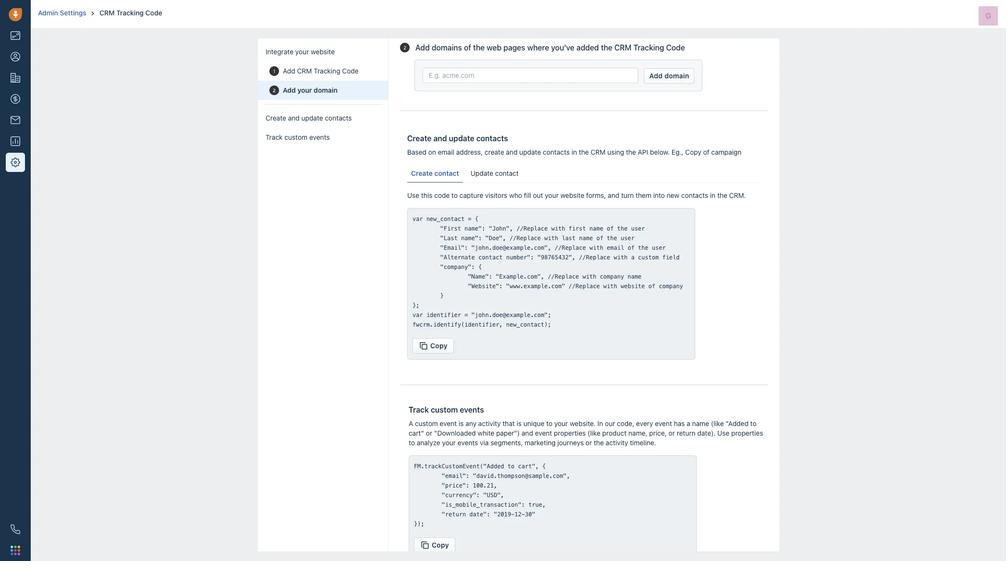 Task type: vqa. For each thing, say whether or not it's contained in the screenshot.
the leftmost Track
yes



Task type: locate. For each thing, give the bounding box(es) containing it.
or down has
[[669, 429, 675, 437]]

1 vertical spatial (like
[[588, 429, 601, 437]]

to right code
[[452, 191, 458, 199]]

using
[[608, 148, 625, 156]]

(like up "date)."
[[711, 420, 724, 428]]

1 horizontal spatial activity
[[606, 439, 629, 447]]

0 horizontal spatial 2
[[273, 87, 276, 93]]

of
[[464, 43, 472, 52], [704, 148, 710, 156]]

add inside button
[[650, 72, 663, 80]]

2 horizontal spatial or
[[669, 429, 675, 437]]

and
[[288, 114, 300, 122], [434, 134, 447, 143], [506, 148, 518, 156], [608, 191, 620, 199], [522, 429, 534, 437]]

has
[[674, 420, 685, 428]]

activity
[[479, 420, 501, 428], [606, 439, 629, 447]]

is left any
[[459, 420, 464, 428]]

website.
[[570, 420, 596, 428]]

or up analyze
[[426, 429, 433, 437]]

1 vertical spatial copy
[[431, 342, 448, 350]]

create for based on email address, create and update contacts in the crm using the api below. eg., copy of campaign
[[408, 134, 432, 143]]

update
[[301, 114, 323, 122], [449, 134, 475, 143], [520, 148, 541, 156]]

event up price,
[[655, 420, 673, 428]]

phone image
[[11, 525, 20, 534]]

1 horizontal spatial 2
[[404, 45, 407, 50]]

create and update contacts up email
[[408, 134, 508, 143]]

events down "downloaded
[[458, 439, 478, 447]]

forms,
[[587, 191, 606, 199]]

contact down email
[[435, 169, 459, 177]]

0 vertical spatial code
[[146, 9, 162, 17]]

1 horizontal spatial or
[[586, 439, 592, 447]]

0 horizontal spatial contact
[[435, 169, 459, 177]]

event up marketing
[[535, 429, 552, 437]]

1 horizontal spatial track custom events
[[409, 406, 484, 414]]

in
[[598, 420, 603, 428]]

contacts right new
[[682, 191, 709, 199]]

your right out
[[545, 191, 559, 199]]

None text field
[[414, 462, 692, 529]]

eg.,
[[672, 148, 684, 156]]

add
[[416, 43, 430, 52], [283, 67, 295, 75], [650, 72, 663, 80], [283, 86, 296, 94]]

0 vertical spatial create
[[266, 114, 286, 122]]

in left crm.
[[711, 191, 716, 199]]

1 vertical spatial tracking
[[634, 43, 665, 52]]

that
[[503, 420, 515, 428]]

create contact
[[411, 169, 459, 177]]

0 vertical spatial update
[[301, 114, 323, 122]]

email
[[438, 148, 455, 156]]

0 horizontal spatial or
[[426, 429, 433, 437]]

crm down integrate your website
[[297, 67, 312, 75]]

1 vertical spatial activity
[[606, 439, 629, 447]]

analyze
[[417, 439, 441, 447]]

0 horizontal spatial (like
[[588, 429, 601, 437]]

the down product
[[594, 439, 604, 447]]

create up based
[[408, 134, 432, 143]]

1 horizontal spatial (like
[[711, 420, 724, 428]]

on
[[429, 148, 436, 156]]

copy button
[[413, 338, 454, 354], [414, 538, 456, 553]]

events
[[309, 133, 330, 141], [460, 406, 484, 414], [458, 439, 478, 447]]

1 vertical spatial create
[[408, 134, 432, 143]]

integrate
[[266, 48, 293, 56]]

"downloaded
[[434, 429, 476, 437]]

2
[[404, 45, 407, 50], [273, 87, 276, 93]]

0 vertical spatial use
[[408, 191, 420, 199]]

out
[[533, 191, 543, 199]]

settings
[[60, 9, 86, 17]]

journeys
[[558, 439, 584, 447]]

domain
[[665, 72, 690, 80], [314, 86, 338, 94]]

2 down 1 on the left top
[[273, 87, 276, 93]]

date).
[[698, 429, 716, 437]]

your down "downloaded
[[442, 439, 456, 447]]

the left api
[[626, 148, 636, 156]]

2 left domains
[[404, 45, 407, 50]]

product
[[603, 429, 627, 437]]

2 vertical spatial copy
[[432, 541, 449, 549]]

code
[[435, 191, 450, 199]]

custom
[[284, 133, 307, 141], [431, 406, 458, 414], [415, 420, 438, 428]]

0 horizontal spatial tracking
[[116, 9, 144, 17]]

in
[[572, 148, 577, 156], [711, 191, 716, 199]]

contact for update contact
[[495, 169, 519, 177]]

website
[[311, 48, 335, 56], [561, 191, 585, 199]]

1 vertical spatial in
[[711, 191, 716, 199]]

1 vertical spatial track custom events
[[409, 406, 484, 414]]

white
[[478, 429, 495, 437]]

create for update contact
[[411, 169, 433, 177]]

any
[[466, 420, 477, 428]]

track custom events
[[266, 133, 330, 141], [409, 406, 484, 414]]

and down unique
[[522, 429, 534, 437]]

0 horizontal spatial is
[[459, 420, 464, 428]]

event
[[440, 420, 457, 428], [655, 420, 673, 428], [535, 429, 552, 437]]

0 horizontal spatial update
[[301, 114, 323, 122]]

crm right added
[[615, 43, 632, 52]]

1 vertical spatial create and update contacts
[[408, 134, 508, 143]]

or right journeys
[[586, 439, 592, 447]]

1 horizontal spatial of
[[704, 148, 710, 156]]

2 horizontal spatial tracking
[[634, 43, 665, 52]]

1 vertical spatial code
[[667, 43, 686, 52]]

event up "downloaded
[[440, 420, 457, 428]]

your right integrate
[[295, 48, 309, 56]]

return
[[677, 429, 696, 437]]

0 horizontal spatial create and update contacts
[[266, 114, 352, 122]]

1 horizontal spatial track
[[409, 406, 429, 414]]

0 vertical spatial tracking
[[116, 9, 144, 17]]

events inside a custom event is any activity that is unique to your website. in our code, every event has a name (like "added to cart" or "downloaded white paper") and event properties (like product name, price, or return date). use properties to analyze your events via segments, marketing journeys or the activity timeline.
[[458, 439, 478, 447]]

2 contact from the left
[[495, 169, 519, 177]]

"added
[[726, 420, 749, 428]]

1 horizontal spatial create and update contacts
[[408, 134, 508, 143]]

activity down product
[[606, 439, 629, 447]]

code,
[[617, 420, 635, 428]]

0 vertical spatial of
[[464, 43, 472, 52]]

turn
[[622, 191, 634, 199]]

the
[[473, 43, 485, 52], [601, 43, 613, 52], [579, 148, 589, 156], [626, 148, 636, 156], [718, 191, 728, 199], [594, 439, 604, 447]]

0 horizontal spatial track
[[266, 133, 283, 141]]

use
[[408, 191, 420, 199], [718, 429, 730, 437]]

a custom event is any activity that is unique to your website. in our code, every event has a name (like "added to cart" or "downloaded white paper") and event properties (like product name, price, or return date). use properties to analyze your events via segments, marketing journeys or the activity timeline.
[[409, 420, 764, 447]]

0 vertical spatial in
[[572, 148, 577, 156]]

update right create
[[520, 148, 541, 156]]

2 properties from the left
[[732, 429, 764, 437]]

and down add your domain
[[288, 114, 300, 122]]

0 vertical spatial copy button
[[413, 338, 454, 354]]

timeline.
[[630, 439, 657, 447]]

crm
[[100, 9, 115, 17], [615, 43, 632, 52], [297, 67, 312, 75], [591, 148, 606, 156]]

2 vertical spatial tracking
[[314, 67, 340, 75]]

1 is from the left
[[459, 420, 464, 428]]

0 vertical spatial events
[[309, 133, 330, 141]]

0 vertical spatial website
[[311, 48, 335, 56]]

add domains of the web pages where you've added the crm tracking code
[[416, 43, 686, 52]]

create down add your domain
[[266, 114, 286, 122]]

2 vertical spatial events
[[458, 439, 478, 447]]

every
[[637, 420, 654, 428]]

1 horizontal spatial domain
[[665, 72, 690, 80]]

2 vertical spatial create
[[411, 169, 433, 177]]

use down "added
[[718, 429, 730, 437]]

api
[[638, 148, 649, 156]]

create down based
[[411, 169, 433, 177]]

use inside a custom event is any activity that is unique to your website. in our code, every event has a name (like "added to cart" or "downloaded white paper") and event properties (like product name, price, or return date). use properties to analyze your events via segments, marketing journeys or the activity timeline.
[[718, 429, 730, 437]]

crm.
[[730, 191, 746, 199]]

the left crm.
[[718, 191, 728, 199]]

tracking
[[116, 9, 144, 17], [634, 43, 665, 52], [314, 67, 340, 75]]

where
[[528, 43, 550, 52]]

2 vertical spatial update
[[520, 148, 541, 156]]

properties up journeys
[[554, 429, 586, 437]]

1 horizontal spatial properties
[[732, 429, 764, 437]]

properties down "added
[[732, 429, 764, 437]]

2 horizontal spatial code
[[667, 43, 686, 52]]

None text field
[[413, 214, 691, 330]]

of left campaign
[[704, 148, 710, 156]]

contact up who
[[495, 169, 519, 177]]

1 vertical spatial copy button
[[414, 538, 456, 553]]

contact
[[435, 169, 459, 177], [495, 169, 519, 177]]

update up address,
[[449, 134, 475, 143]]

add for add domain
[[650, 72, 663, 80]]

activity up white
[[479, 420, 501, 428]]

properties
[[554, 429, 586, 437], [732, 429, 764, 437]]

0 horizontal spatial code
[[146, 9, 162, 17]]

create
[[266, 114, 286, 122], [408, 134, 432, 143], [411, 169, 433, 177]]

contacts up create
[[477, 134, 508, 143]]

capture
[[460, 191, 484, 199]]

1
[[273, 68, 275, 74]]

is right that
[[517, 420, 522, 428]]

0 horizontal spatial of
[[464, 43, 472, 52]]

your
[[295, 48, 309, 56], [297, 86, 312, 94], [545, 191, 559, 199], [555, 420, 568, 428], [442, 439, 456, 447]]

0 vertical spatial copy
[[686, 148, 702, 156]]

crm tracking code
[[100, 9, 162, 17]]

add your domain
[[283, 86, 338, 94]]

0 horizontal spatial use
[[408, 191, 420, 199]]

to
[[452, 191, 458, 199], [547, 420, 553, 428], [751, 420, 757, 428], [409, 439, 415, 447]]

to right unique
[[547, 420, 553, 428]]

0 horizontal spatial properties
[[554, 429, 586, 437]]

custom inside a custom event is any activity that is unique to your website. in our code, every event has a name (like "added to cart" or "downloaded white paper") and event properties (like product name, price, or return date). use properties to analyze your events via segments, marketing journeys or the activity timeline.
[[415, 420, 438, 428]]

1 vertical spatial domain
[[314, 86, 338, 94]]

cart"
[[409, 429, 424, 437]]

1 horizontal spatial is
[[517, 420, 522, 428]]

admin
[[38, 9, 58, 17]]

update down add your domain
[[301, 114, 323, 122]]

1 horizontal spatial contact
[[495, 169, 519, 177]]

events up any
[[460, 406, 484, 414]]

2 vertical spatial custom
[[415, 420, 438, 428]]

contacts down add your domain
[[325, 114, 352, 122]]

copy
[[686, 148, 702, 156], [431, 342, 448, 350], [432, 541, 449, 549]]

address,
[[456, 148, 483, 156]]

use left this
[[408, 191, 420, 199]]

(like
[[711, 420, 724, 428], [588, 429, 601, 437]]

1 contact from the left
[[435, 169, 459, 177]]

website left forms,
[[561, 191, 585, 199]]

add for add crm tracking code
[[283, 67, 295, 75]]

1 vertical spatial website
[[561, 191, 585, 199]]

create and update contacts
[[266, 114, 352, 122], [408, 134, 508, 143]]

code
[[146, 9, 162, 17], [667, 43, 686, 52], [342, 67, 359, 75]]

1 horizontal spatial use
[[718, 429, 730, 437]]

and inside a custom event is any activity that is unique to your website. in our code, every event has a name (like "added to cart" or "downloaded white paper") and event properties (like product name, price, or return date). use properties to analyze your events via segments, marketing journeys or the activity timeline.
[[522, 429, 534, 437]]

create and update contacts down add your domain
[[266, 114, 352, 122]]

add crm tracking code
[[283, 67, 359, 75]]

the right added
[[601, 43, 613, 52]]

0 horizontal spatial website
[[311, 48, 335, 56]]

2 vertical spatial code
[[342, 67, 359, 75]]

1 horizontal spatial update
[[449, 134, 475, 143]]

(like down the "in"
[[588, 429, 601, 437]]

0 vertical spatial 2
[[404, 45, 407, 50]]

1 vertical spatial use
[[718, 429, 730, 437]]

0 vertical spatial domain
[[665, 72, 690, 80]]

0 vertical spatial track custom events
[[266, 133, 330, 141]]

of right domains
[[464, 43, 472, 52]]

0 horizontal spatial activity
[[479, 420, 501, 428]]

events down add your domain
[[309, 133, 330, 141]]

website up "add crm tracking code"
[[311, 48, 335, 56]]

visitors
[[485, 191, 508, 199]]

in left "using"
[[572, 148, 577, 156]]

is
[[459, 420, 464, 428], [517, 420, 522, 428]]



Task type: describe. For each thing, give the bounding box(es) containing it.
admin settings link
[[38, 9, 88, 17]]

1 vertical spatial of
[[704, 148, 710, 156]]

2 horizontal spatial update
[[520, 148, 541, 156]]

domain inside button
[[665, 72, 690, 80]]

your up journeys
[[555, 420, 568, 428]]

0 vertical spatial (like
[[711, 420, 724, 428]]

a
[[409, 420, 413, 428]]

0 vertical spatial activity
[[479, 420, 501, 428]]

the left "using"
[[579, 148, 589, 156]]

based
[[408, 148, 427, 156]]

0 vertical spatial track
[[266, 133, 283, 141]]

1 horizontal spatial website
[[561, 191, 585, 199]]

segments,
[[491, 439, 523, 447]]

phone element
[[6, 520, 25, 539]]

this
[[421, 191, 433, 199]]

to right "added
[[751, 420, 757, 428]]

1 horizontal spatial code
[[342, 67, 359, 75]]

1 horizontal spatial tracking
[[314, 67, 340, 75]]

into
[[654, 191, 665, 199]]

0 vertical spatial custom
[[284, 133, 307, 141]]

below.
[[650, 148, 670, 156]]

pages
[[504, 43, 526, 52]]

add for add domains of the web pages where you've added the crm tracking code
[[416, 43, 430, 52]]

to down cart" at the left bottom
[[409, 439, 415, 447]]

new
[[667, 191, 680, 199]]

unique
[[524, 420, 545, 428]]

contact for create contact
[[435, 169, 459, 177]]

them
[[636, 191, 652, 199]]

add domain
[[650, 72, 690, 80]]

0 horizontal spatial domain
[[314, 86, 338, 94]]

freshworks switcher image
[[11, 546, 20, 556]]

marketing
[[525, 439, 556, 447]]

the left web in the left of the page
[[473, 43, 485, 52]]

add domain button
[[645, 68, 695, 84]]

0 horizontal spatial track custom events
[[266, 133, 330, 141]]

add for add your domain
[[283, 86, 296, 94]]

and right create
[[506, 148, 518, 156]]

2 is from the left
[[517, 420, 522, 428]]

1 vertical spatial update
[[449, 134, 475, 143]]

1 vertical spatial 2
[[273, 87, 276, 93]]

the inside a custom event is any activity that is unique to your website. in our code, every event has a name (like "added to cart" or "downloaded white paper") and event properties (like product name, price, or return date). use properties to analyze your events via segments, marketing journeys or the activity timeline.
[[594, 439, 604, 447]]

paper")
[[497, 429, 520, 437]]

0 horizontal spatial event
[[440, 420, 457, 428]]

added
[[577, 43, 599, 52]]

1 vertical spatial custom
[[431, 406, 458, 414]]

0 horizontal spatial in
[[572, 148, 577, 156]]

via
[[480, 439, 489, 447]]

based on email address, create and update contacts in the crm using the api below. eg., copy of campaign
[[408, 148, 742, 156]]

update contact
[[471, 169, 519, 177]]

integrate your website
[[266, 48, 335, 56]]

a
[[687, 420, 691, 428]]

crm left "using"
[[591, 148, 606, 156]]

and left turn
[[608, 191, 620, 199]]

copy for the top copy button
[[431, 342, 448, 350]]

campaign
[[712, 148, 742, 156]]

you've
[[552, 43, 575, 52]]

contacts up out
[[543, 148, 570, 156]]

domains
[[432, 43, 462, 52]]

our
[[605, 420, 616, 428]]

1 vertical spatial events
[[460, 406, 484, 414]]

1 vertical spatial track
[[409, 406, 429, 414]]

web
[[487, 43, 502, 52]]

create
[[485, 148, 505, 156]]

1 horizontal spatial event
[[535, 429, 552, 437]]

E.g. acme.com text field
[[423, 68, 639, 83]]

crm right the settings
[[100, 9, 115, 17]]

and up email
[[434, 134, 447, 143]]

1 properties from the left
[[554, 429, 586, 437]]

admin settings
[[38, 9, 86, 17]]

who
[[510, 191, 522, 199]]

2 horizontal spatial event
[[655, 420, 673, 428]]

copy for the bottom copy button
[[432, 541, 449, 549]]

1 horizontal spatial in
[[711, 191, 716, 199]]

0 vertical spatial create and update contacts
[[266, 114, 352, 122]]

fill
[[524, 191, 532, 199]]

price,
[[650, 429, 667, 437]]

update
[[471, 169, 494, 177]]

name,
[[629, 429, 648, 437]]

use this code to capture visitors who fill out your website forms, and turn them into new contacts in the crm.
[[408, 191, 746, 199]]

your down "add crm tracking code"
[[297, 86, 312, 94]]

name
[[693, 420, 710, 428]]



